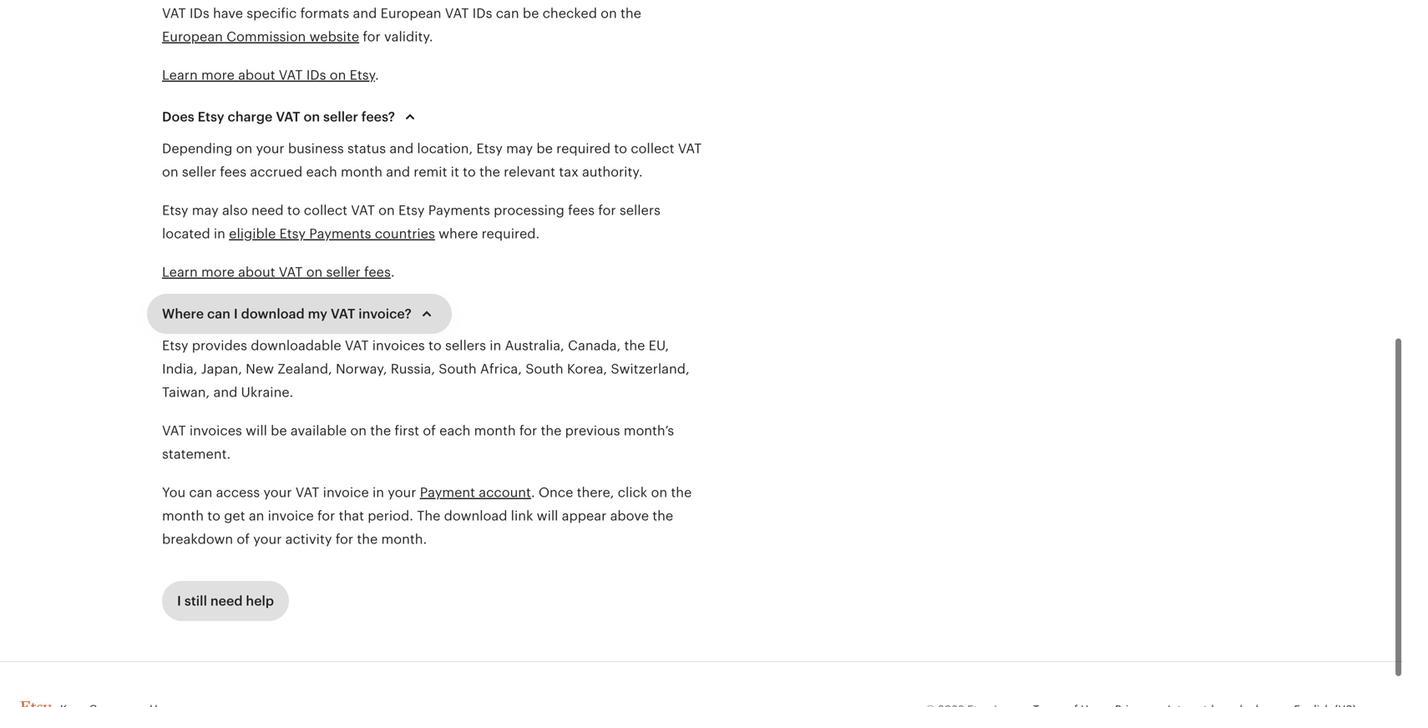 Task type: describe. For each thing, give the bounding box(es) containing it.
0 vertical spatial invoice
[[323, 485, 369, 500]]

sellers inside the etsy may also need to collect vat on etsy payments processing fees for sellers located in
[[620, 203, 660, 218]]

month inside depending on your business status and location, etsy may be required to collect vat on seller fees accrued each month and remit it to the relevant tax authority.
[[341, 165, 383, 180]]

payment
[[420, 485, 475, 500]]

that
[[339, 509, 364, 524]]

seller for does etsy charge vat on seller fees?
[[323, 109, 358, 124]]

korea,
[[567, 362, 607, 377]]

the right click
[[671, 485, 692, 500]]

does etsy charge vat on seller fees?
[[162, 109, 395, 124]]

each inside depending on your business status and location, etsy may be required to collect vat on seller fees accrued each month and remit it to the relevant tax authority.
[[306, 165, 337, 180]]

learn more about vat ids on etsy link
[[162, 68, 375, 83]]

learn more about vat on seller fees .
[[162, 265, 395, 280]]

account
[[479, 485, 531, 500]]

processing
[[494, 203, 564, 218]]

still
[[184, 594, 207, 609]]

provides
[[192, 338, 247, 353]]

does
[[162, 109, 194, 124]]

2 vertical spatial in
[[372, 485, 384, 500]]

available
[[291, 423, 347, 438]]

more for learn more about vat on seller fees
[[201, 265, 235, 280]]

payment account link
[[420, 485, 531, 500]]

click
[[618, 485, 647, 500]]

on down depending
[[162, 165, 178, 180]]

where
[[162, 307, 204, 322]]

zealand,
[[278, 362, 332, 377]]

0 horizontal spatial ids
[[189, 6, 209, 21]]

can inside vat ids have specific formats and european vat ids can be checked on the european commission website for validity.
[[496, 6, 519, 21]]

on inside vat invoices will be available on the first of each month for the previous month's statement.
[[350, 423, 367, 438]]

eligible
[[229, 226, 276, 241]]

1 horizontal spatial fees
[[364, 265, 391, 280]]

more for learn more about vat ids on etsy
[[201, 68, 235, 83]]

you
[[162, 485, 186, 500]]

month.
[[381, 532, 427, 547]]

the right above
[[652, 509, 673, 524]]

appear
[[562, 509, 607, 524]]

countries
[[375, 226, 435, 241]]

in inside the etsy may also need to collect vat on etsy payments processing fees for sellers located in
[[214, 226, 225, 241]]

remit
[[414, 165, 447, 180]]

statement.
[[162, 447, 231, 462]]

activity
[[285, 532, 332, 547]]

india,
[[162, 362, 197, 377]]

an
[[249, 509, 264, 524]]

etsy inside dropdown button
[[198, 109, 224, 124]]

invoice?
[[358, 307, 412, 322]]

your inside depending on your business status and location, etsy may be required to collect vat on seller fees accrued each month and remit it to the relevant tax authority.
[[256, 141, 284, 156]]

taiwan,
[[162, 385, 210, 400]]

about for ids
[[238, 68, 275, 83]]

located
[[162, 226, 210, 241]]

specific
[[247, 6, 297, 21]]

it
[[451, 165, 459, 180]]

european commission website link
[[162, 29, 359, 44]]

etsy right eligible
[[279, 226, 306, 241]]

and inside etsy provides downloadable vat invoices to sellers in australia, canada, the eu, india, japan, new zealand, norway, russia, south africa, south korea, switzerland, taiwan, and ukraine.
[[213, 385, 237, 400]]

the inside depending on your business status and location, etsy may be required to collect vat on seller fees accrued each month and remit it to the relevant tax authority.
[[479, 165, 500, 180]]

new
[[246, 362, 274, 377]]

download inside the . once there, click on the month to get an invoice for that period. the download link will appear above the breakdown of your activity for the month.
[[444, 509, 507, 524]]

sellers inside etsy provides downloadable vat invoices to sellers in australia, canada, the eu, india, japan, new zealand, norway, russia, south africa, south korea, switzerland, taiwan, and ukraine.
[[445, 338, 486, 353]]

vat invoices will be available on the first of each month for the previous month's statement.
[[162, 423, 674, 462]]

depending on your business status and location, etsy may be required to collect vat on seller fees accrued each month and remit it to the relevant tax authority.
[[162, 141, 702, 180]]

breakdown
[[162, 532, 233, 547]]

australia,
[[505, 338, 564, 353]]

access
[[216, 485, 260, 500]]

on inside the . once there, click on the month to get an invoice for that period. the download link will appear above the breakdown of your activity for the month.
[[651, 485, 667, 500]]

about for on
[[238, 265, 275, 280]]

need inside the etsy may also need to collect vat on etsy payments processing fees for sellers located in
[[251, 203, 284, 218]]

2 south from the left
[[525, 362, 563, 377]]

1 vertical spatial european
[[162, 29, 223, 44]]

depending
[[162, 141, 232, 156]]

0 horizontal spatial i
[[177, 594, 181, 609]]

2 horizontal spatial ids
[[472, 6, 492, 21]]

for inside vat ids have specific formats and european vat ids can be checked on the european commission website for validity.
[[363, 29, 381, 44]]

of inside vat invoices will be available on the first of each month for the previous month's statement.
[[423, 423, 436, 438]]

i still need help link
[[162, 581, 289, 621]]

vat ids have specific formats and european vat ids can be checked on the european commission website for validity.
[[162, 6, 641, 44]]

downloadable
[[251, 338, 341, 353]]

on up my
[[306, 265, 323, 280]]

be inside vat ids have specific formats and european vat ids can be checked on the european commission website for validity.
[[523, 6, 539, 21]]

learn for learn more about vat ids on etsy
[[162, 68, 198, 83]]

russia,
[[391, 362, 435, 377]]

of inside the . once there, click on the month to get an invoice for that period. the download link will appear above the breakdown of your activity for the month.
[[237, 532, 250, 547]]

where can i download my vat invoice? button
[[147, 294, 452, 334]]

etsy up fees?
[[350, 68, 375, 83]]

to right it at the left top
[[463, 165, 476, 180]]

the down that
[[357, 532, 378, 547]]

invoices inside vat invoices will be available on the first of each month for the previous month's statement.
[[189, 423, 242, 438]]

and right 'status'
[[390, 141, 414, 156]]

i still need help
[[177, 594, 274, 609]]

where
[[439, 226, 478, 241]]

business
[[288, 141, 344, 156]]

seller for learn more about vat on seller fees .
[[326, 265, 361, 280]]

be inside vat invoices will be available on the first of each month for the previous month's statement.
[[271, 423, 287, 438]]

link
[[511, 509, 533, 524]]

vat inside vat invoices will be available on the first of each month for the previous month's statement.
[[162, 423, 186, 438]]

my
[[308, 307, 327, 322]]

collect inside the etsy may also need to collect vat on etsy payments processing fees for sellers located in
[[304, 203, 347, 218]]

your inside the . once there, click on the month to get an invoice for that period. the download link will appear above the breakdown of your activity for the month.
[[253, 532, 282, 547]]

1 horizontal spatial european
[[381, 6, 441, 21]]

accrued
[[250, 165, 303, 180]]

get
[[224, 509, 245, 524]]

etsy inside depending on your business status and location, etsy may be required to collect vat on seller fees accrued each month and remit it to the relevant tax authority.
[[476, 141, 503, 156]]

and left "remit"
[[386, 165, 410, 180]]

ukraine.
[[241, 385, 293, 400]]

previous
[[565, 423, 620, 438]]

relevant
[[504, 165, 555, 180]]

etsy image
[[20, 701, 52, 707]]

collect inside depending on your business status and location, etsy may be required to collect vat on seller fees accrued each month and remit it to the relevant tax authority.
[[631, 141, 674, 156]]

africa,
[[480, 362, 522, 377]]

. once there, click on the month to get an invoice for that period. the download link will appear above the breakdown of your activity for the month.
[[162, 485, 692, 547]]

can for where can i download my vat invoice?
[[207, 307, 230, 322]]

to inside the . once there, click on the month to get an invoice for that period. the download link will appear above the breakdown of your activity for the month.
[[207, 509, 220, 524]]

first
[[395, 423, 419, 438]]

be inside depending on your business status and location, etsy may be required to collect vat on seller fees accrued each month and remit it to the relevant tax authority.
[[537, 141, 553, 156]]

checked
[[543, 6, 597, 21]]

1 south from the left
[[439, 362, 477, 377]]

validity.
[[384, 29, 433, 44]]

month inside vat invoices will be available on the first of each month for the previous month's statement.
[[474, 423, 516, 438]]



Task type: vqa. For each thing, say whether or not it's contained in the screenshot.
existing
no



Task type: locate. For each thing, give the bounding box(es) containing it.
there,
[[577, 485, 614, 500]]

seller down eligible etsy payments countries link
[[326, 265, 361, 280]]

payments up where
[[428, 203, 490, 218]]

collect up the authority.
[[631, 141, 674, 156]]

more
[[201, 68, 235, 83], [201, 265, 235, 280]]

i up provides
[[234, 307, 238, 322]]

2 vertical spatial month
[[162, 509, 204, 524]]

authority.
[[582, 165, 643, 180]]

2 more from the top
[[201, 265, 235, 280]]

0 vertical spatial sellers
[[620, 203, 660, 218]]

european up validity.
[[381, 6, 441, 21]]

0 vertical spatial can
[[496, 6, 519, 21]]

0 vertical spatial collect
[[631, 141, 674, 156]]

. inside the . once there, click on the month to get an invoice for that period. the download link will appear above the breakdown of your activity for the month.
[[531, 485, 535, 500]]

1 vertical spatial collect
[[304, 203, 347, 218]]

eligible etsy payments countries link
[[229, 226, 435, 241]]

learn more about vat on seller fees link
[[162, 265, 391, 280]]

to
[[614, 141, 627, 156], [463, 165, 476, 180], [287, 203, 300, 218], [428, 338, 442, 353], [207, 509, 220, 524]]

1 vertical spatial download
[[444, 509, 507, 524]]

etsy up located
[[162, 203, 188, 218]]

0 vertical spatial may
[[506, 141, 533, 156]]

0 horizontal spatial collect
[[304, 203, 347, 218]]

will
[[246, 423, 267, 438], [537, 509, 558, 524]]

and up 'website'
[[353, 6, 377, 21]]

may
[[506, 141, 533, 156], [192, 203, 219, 218]]

invoices inside etsy provides downloadable vat invoices to sellers in australia, canada, the eu, india, japan, new zealand, norway, russia, south africa, south korea, switzerland, taiwan, and ukraine.
[[372, 338, 425, 353]]

on up the business
[[304, 109, 320, 124]]

above
[[610, 509, 649, 524]]

canada,
[[568, 338, 621, 353]]

of down get
[[237, 532, 250, 547]]

invoice up that
[[323, 485, 369, 500]]

payments inside the etsy may also need to collect vat on etsy payments processing fees for sellers located in
[[428, 203, 490, 218]]

etsy up countries
[[398, 203, 425, 218]]

1 horizontal spatial i
[[234, 307, 238, 322]]

month down you
[[162, 509, 204, 524]]

location,
[[417, 141, 473, 156]]

in inside etsy provides downloadable vat invoices to sellers in australia, canada, the eu, india, japan, new zealand, norway, russia, south africa, south korea, switzerland, taiwan, and ukraine.
[[490, 338, 501, 353]]

in
[[214, 226, 225, 241], [490, 338, 501, 353], [372, 485, 384, 500]]

2 vertical spatial fees
[[364, 265, 391, 280]]

where can i download my vat invoice?
[[162, 307, 412, 322]]

1 horizontal spatial sellers
[[620, 203, 660, 218]]

european down have
[[162, 29, 223, 44]]

. left once
[[531, 485, 535, 500]]

.
[[375, 68, 379, 83], [391, 265, 395, 280], [531, 485, 535, 500]]

1 vertical spatial payments
[[309, 226, 371, 241]]

the inside etsy provides downloadable vat invoices to sellers in australia, canada, the eu, india, japan, new zealand, norway, russia, south africa, south korea, switzerland, taiwan, and ukraine.
[[624, 338, 645, 353]]

1 horizontal spatial need
[[251, 203, 284, 218]]

sellers
[[620, 203, 660, 218], [445, 338, 486, 353]]

0 horizontal spatial each
[[306, 165, 337, 180]]

1 vertical spatial seller
[[182, 165, 216, 180]]

fees?
[[361, 109, 395, 124]]

download up downloadable
[[241, 307, 305, 322]]

payments
[[428, 203, 490, 218], [309, 226, 371, 241]]

learn
[[162, 68, 198, 83], [162, 265, 198, 280]]

be up "relevant" at top
[[537, 141, 553, 156]]

need right still
[[210, 594, 243, 609]]

1 vertical spatial can
[[207, 307, 230, 322]]

on right click
[[651, 485, 667, 500]]

1 about from the top
[[238, 68, 275, 83]]

to left get
[[207, 509, 220, 524]]

each
[[306, 165, 337, 180], [439, 423, 471, 438]]

the
[[417, 509, 440, 524]]

will inside vat invoices will be available on the first of each month for the previous month's statement.
[[246, 423, 267, 438]]

the
[[621, 6, 641, 21], [479, 165, 500, 180], [624, 338, 645, 353], [370, 423, 391, 438], [541, 423, 562, 438], [671, 485, 692, 500], [652, 509, 673, 524], [357, 532, 378, 547]]

0 horizontal spatial invoice
[[268, 509, 314, 524]]

0 vertical spatial need
[[251, 203, 284, 218]]

0 vertical spatial payments
[[428, 203, 490, 218]]

vat inside depending on your business status and location, etsy may be required to collect vat on seller fees accrued each month and remit it to the relevant tax authority.
[[678, 141, 702, 156]]

on down 'website'
[[330, 68, 346, 83]]

fees up also
[[220, 165, 247, 180]]

2 horizontal spatial fees
[[568, 203, 595, 218]]

1 vertical spatial month
[[474, 423, 516, 438]]

1 vertical spatial sellers
[[445, 338, 486, 353]]

1 vertical spatial invoice
[[268, 509, 314, 524]]

etsy provides downloadable vat invoices to sellers in australia, canada, the eu, india, japan, new zealand, norway, russia, south africa, south korea, switzerland, taiwan, and ukraine.
[[162, 338, 690, 400]]

be
[[523, 6, 539, 21], [537, 141, 553, 156], [271, 423, 287, 438]]

and inside vat ids have specific formats and european vat ids can be checked on the european commission website for validity.
[[353, 6, 377, 21]]

vat inside the etsy may also need to collect vat on etsy payments processing fees for sellers located in
[[351, 203, 375, 218]]

1 vertical spatial fees
[[568, 203, 595, 218]]

1 more from the top
[[201, 68, 235, 83]]

1 vertical spatial need
[[210, 594, 243, 609]]

. for learn more about vat ids on etsy .
[[375, 68, 379, 83]]

learn for learn more about vat on seller fees
[[162, 265, 198, 280]]

1 horizontal spatial in
[[372, 485, 384, 500]]

0 vertical spatial about
[[238, 68, 275, 83]]

. up fees?
[[375, 68, 379, 83]]

can
[[496, 6, 519, 21], [207, 307, 230, 322], [189, 485, 212, 500]]

formats
[[300, 6, 349, 21]]

seller inside depending on your business status and location, etsy may be required to collect vat on seller fees accrued each month and remit it to the relevant tax authority.
[[182, 165, 216, 180]]

1 vertical spatial may
[[192, 203, 219, 218]]

0 horizontal spatial sellers
[[445, 338, 486, 353]]

0 vertical spatial .
[[375, 68, 379, 83]]

2 vertical spatial be
[[271, 423, 287, 438]]

ids
[[189, 6, 209, 21], [472, 6, 492, 21], [306, 68, 326, 83]]

0 vertical spatial european
[[381, 6, 441, 21]]

need up eligible
[[251, 203, 284, 218]]

2 horizontal spatial month
[[474, 423, 516, 438]]

tax
[[559, 165, 579, 180]]

on inside vat ids have specific formats and european vat ids can be checked on the european commission website for validity.
[[601, 6, 617, 21]]

for inside the etsy may also need to collect vat on etsy payments processing fees for sellers located in
[[598, 203, 616, 218]]

0 horizontal spatial payments
[[309, 226, 371, 241]]

2 vertical spatial can
[[189, 485, 212, 500]]

1 vertical spatial learn
[[162, 265, 198, 280]]

0 vertical spatial in
[[214, 226, 225, 241]]

0 vertical spatial i
[[234, 307, 238, 322]]

invoice inside the . once there, click on the month to get an invoice for that period. the download link will appear above the breakdown of your activity for the month.
[[268, 509, 314, 524]]

fees down 'eligible etsy payments countries where required.'
[[364, 265, 391, 280]]

invoice up activity
[[268, 509, 314, 524]]

0 horizontal spatial download
[[241, 307, 305, 322]]

collect
[[631, 141, 674, 156], [304, 203, 347, 218]]

may up "relevant" at top
[[506, 141, 533, 156]]

the left 'first'
[[370, 423, 391, 438]]

period.
[[368, 509, 413, 524]]

each right 'first'
[[439, 423, 471, 438]]

0 vertical spatial be
[[523, 6, 539, 21]]

1 vertical spatial in
[[490, 338, 501, 353]]

invoice
[[323, 485, 369, 500], [268, 509, 314, 524]]

1 vertical spatial of
[[237, 532, 250, 547]]

on right checked
[[601, 6, 617, 21]]

0 horizontal spatial will
[[246, 423, 267, 438]]

month down 'status'
[[341, 165, 383, 180]]

each inside vat invoices will be available on the first of each month for the previous month's statement.
[[439, 423, 471, 438]]

your up period.
[[388, 485, 416, 500]]

0 horizontal spatial may
[[192, 203, 219, 218]]

of right 'first'
[[423, 423, 436, 438]]

1 vertical spatial will
[[537, 509, 558, 524]]

the left eu,
[[624, 338, 645, 353]]

0 horizontal spatial month
[[162, 509, 204, 524]]

1 horizontal spatial ids
[[306, 68, 326, 83]]

south down the australia,
[[525, 362, 563, 377]]

2 horizontal spatial .
[[531, 485, 535, 500]]

0 horizontal spatial european
[[162, 29, 223, 44]]

0 vertical spatial download
[[241, 307, 305, 322]]

may inside the etsy may also need to collect vat on etsy payments processing fees for sellers located in
[[192, 203, 219, 218]]

be left checked
[[523, 6, 539, 21]]

etsy inside etsy provides downloadable vat invoices to sellers in australia, canada, the eu, india, japan, new zealand, norway, russia, south africa, south korea, switzerland, taiwan, and ukraine.
[[162, 338, 188, 353]]

more up charge
[[201, 68, 235, 83]]

learn up the does
[[162, 68, 198, 83]]

1 vertical spatial i
[[177, 594, 181, 609]]

i
[[234, 307, 238, 322], [177, 594, 181, 609]]

can for you can access your vat invoice in your payment account
[[189, 485, 212, 500]]

once
[[539, 485, 573, 500]]

sellers up africa,
[[445, 338, 486, 353]]

required.
[[482, 226, 540, 241]]

0 horizontal spatial .
[[375, 68, 379, 83]]

i left still
[[177, 594, 181, 609]]

0 vertical spatial each
[[306, 165, 337, 180]]

invoices up russia,
[[372, 338, 425, 353]]

download
[[241, 307, 305, 322], [444, 509, 507, 524]]

etsy
[[350, 68, 375, 83], [198, 109, 224, 124], [476, 141, 503, 156], [162, 203, 188, 218], [398, 203, 425, 218], [279, 226, 306, 241], [162, 338, 188, 353]]

have
[[213, 6, 243, 21]]

0 horizontal spatial of
[[237, 532, 250, 547]]

invoices
[[372, 338, 425, 353], [189, 423, 242, 438]]

commission
[[226, 29, 306, 44]]

for left that
[[317, 509, 335, 524]]

for down that
[[336, 532, 353, 547]]

for down the authority.
[[598, 203, 616, 218]]

0 horizontal spatial in
[[214, 226, 225, 241]]

website
[[309, 29, 359, 44]]

of
[[423, 423, 436, 438], [237, 532, 250, 547]]

will down 'ukraine.'
[[246, 423, 267, 438]]

japan,
[[201, 362, 242, 377]]

fees inside the etsy may also need to collect vat on etsy payments processing fees for sellers located in
[[568, 203, 595, 218]]

eu,
[[649, 338, 669, 353]]

will down once
[[537, 509, 558, 524]]

2 vertical spatial seller
[[326, 265, 361, 280]]

about down eligible
[[238, 265, 275, 280]]

1 vertical spatial each
[[439, 423, 471, 438]]

the inside vat ids have specific formats and european vat ids can be checked on the european commission website for validity.
[[621, 6, 641, 21]]

on inside dropdown button
[[304, 109, 320, 124]]

1 vertical spatial .
[[391, 265, 395, 280]]

help
[[246, 594, 274, 609]]

may inside depending on your business status and location, etsy may be required to collect vat on seller fees accrued each month and remit it to the relevant tax authority.
[[506, 141, 533, 156]]

south left africa,
[[439, 362, 477, 377]]

collect up eligible etsy payments countries link
[[304, 203, 347, 218]]

learn down located
[[162, 265, 198, 280]]

0 vertical spatial fees
[[220, 165, 247, 180]]

download down payment account link
[[444, 509, 507, 524]]

also
[[222, 203, 248, 218]]

invoices up statement.
[[189, 423, 242, 438]]

your up an
[[263, 485, 292, 500]]

etsy right location, in the top left of the page
[[476, 141, 503, 156]]

need
[[251, 203, 284, 218], [210, 594, 243, 609]]

to down accrued
[[287, 203, 300, 218]]

0 vertical spatial seller
[[323, 109, 358, 124]]

1 vertical spatial be
[[537, 141, 553, 156]]

vat inside etsy provides downloadable vat invoices to sellers in australia, canada, the eu, india, japan, new zealand, norway, russia, south africa, south korea, switzerland, taiwan, and ukraine.
[[345, 338, 369, 353]]

1 horizontal spatial south
[[525, 362, 563, 377]]

the right it at the left top
[[479, 165, 500, 180]]

on right available
[[350, 423, 367, 438]]

more down located
[[201, 265, 235, 280]]

seller down depending
[[182, 165, 216, 180]]

1 horizontal spatial may
[[506, 141, 533, 156]]

european
[[381, 6, 441, 21], [162, 29, 223, 44]]

and down japan,
[[213, 385, 237, 400]]

etsy up india,
[[162, 338, 188, 353]]

1 vertical spatial invoices
[[189, 423, 242, 438]]

to up the authority.
[[614, 141, 627, 156]]

norway,
[[336, 362, 387, 377]]

0 horizontal spatial fees
[[220, 165, 247, 180]]

seller left fees?
[[323, 109, 358, 124]]

will inside the . once there, click on the month to get an invoice for that period. the download link will appear above the breakdown of your activity for the month.
[[537, 509, 558, 524]]

vat
[[162, 6, 186, 21], [445, 6, 469, 21], [279, 68, 303, 83], [276, 109, 300, 124], [678, 141, 702, 156], [351, 203, 375, 218], [279, 265, 303, 280], [331, 307, 355, 322], [345, 338, 369, 353], [162, 423, 186, 438], [295, 485, 319, 500]]

switzerland,
[[611, 362, 690, 377]]

seller inside dropdown button
[[323, 109, 358, 124]]

1 horizontal spatial month
[[341, 165, 383, 180]]

on inside the etsy may also need to collect vat on etsy payments processing fees for sellers located in
[[378, 203, 395, 218]]

0 vertical spatial of
[[423, 423, 436, 438]]

1 horizontal spatial invoices
[[372, 338, 425, 353]]

your up accrued
[[256, 141, 284, 156]]

1 horizontal spatial payments
[[428, 203, 490, 218]]

. for learn more about vat on seller fees .
[[391, 265, 395, 280]]

and
[[353, 6, 377, 21], [390, 141, 414, 156], [386, 165, 410, 180], [213, 385, 237, 400]]

charge
[[228, 109, 273, 124]]

to up russia,
[[428, 338, 442, 353]]

0 vertical spatial learn
[[162, 68, 198, 83]]

eligible etsy payments countries where required.
[[229, 226, 540, 241]]

does etsy charge vat on seller fees? button
[[147, 97, 435, 137]]

be left available
[[271, 423, 287, 438]]

you can access your vat invoice in your payment account
[[162, 485, 531, 500]]

to inside the etsy may also need to collect vat on etsy payments processing fees for sellers located in
[[287, 203, 300, 218]]

south
[[439, 362, 477, 377], [525, 362, 563, 377]]

1 horizontal spatial collect
[[631, 141, 674, 156]]

status
[[347, 141, 386, 156]]

fees down tax
[[568, 203, 595, 218]]

on down charge
[[236, 141, 252, 156]]

can left checked
[[496, 6, 519, 21]]

in up period.
[[372, 485, 384, 500]]

0 vertical spatial invoices
[[372, 338, 425, 353]]

in up africa,
[[490, 338, 501, 353]]

1 vertical spatial about
[[238, 265, 275, 280]]

can inside dropdown button
[[207, 307, 230, 322]]

your down an
[[253, 532, 282, 547]]

on up 'eligible etsy payments countries where required.'
[[378, 203, 395, 218]]

i inside dropdown button
[[234, 307, 238, 322]]

learn more about vat ids on etsy .
[[162, 68, 379, 83]]

about
[[238, 68, 275, 83], [238, 265, 275, 280]]

payments left countries
[[309, 226, 371, 241]]

month's
[[624, 423, 674, 438]]

the left previous
[[541, 423, 562, 438]]

to inside etsy provides downloadable vat invoices to sellers in australia, canada, the eu, india, japan, new zealand, norway, russia, south africa, south korea, switzerland, taiwan, and ukraine.
[[428, 338, 442, 353]]

1 horizontal spatial will
[[537, 509, 558, 524]]

1 horizontal spatial each
[[439, 423, 471, 438]]

etsy right the does
[[198, 109, 224, 124]]

sellers down the authority.
[[620, 203, 660, 218]]

download inside dropdown button
[[241, 307, 305, 322]]

1 horizontal spatial of
[[423, 423, 436, 438]]

0 horizontal spatial invoices
[[189, 423, 242, 438]]

0 horizontal spatial need
[[210, 594, 243, 609]]

the right checked
[[621, 6, 641, 21]]

2 horizontal spatial in
[[490, 338, 501, 353]]

etsy may also need to collect vat on etsy payments processing fees for sellers located in
[[162, 203, 660, 241]]

0 vertical spatial will
[[246, 423, 267, 438]]

for left validity.
[[363, 29, 381, 44]]

0 horizontal spatial south
[[439, 362, 477, 377]]

each down the business
[[306, 165, 337, 180]]

1 horizontal spatial .
[[391, 265, 395, 280]]

1 horizontal spatial invoice
[[323, 485, 369, 500]]

month down africa,
[[474, 423, 516, 438]]

for inside vat invoices will be available on the first of each month for the previous month's statement.
[[519, 423, 537, 438]]

1 vertical spatial more
[[201, 265, 235, 280]]

2 learn from the top
[[162, 265, 198, 280]]

month inside the . once there, click on the month to get an invoice for that period. the download link will appear above the breakdown of your activity for the month.
[[162, 509, 204, 524]]

0 vertical spatial more
[[201, 68, 235, 83]]

can up provides
[[207, 307, 230, 322]]

can right you
[[189, 485, 212, 500]]

about down european commission website link
[[238, 68, 275, 83]]

0 vertical spatial month
[[341, 165, 383, 180]]

1 learn from the top
[[162, 68, 198, 83]]

may left also
[[192, 203, 219, 218]]

for left previous
[[519, 423, 537, 438]]

2 about from the top
[[238, 265, 275, 280]]

in down also
[[214, 226, 225, 241]]

. down 'eligible etsy payments countries where required.'
[[391, 265, 395, 280]]

2 vertical spatial .
[[531, 485, 535, 500]]

fees inside depending on your business status and location, etsy may be required to collect vat on seller fees accrued each month and remit it to the relevant tax authority.
[[220, 165, 247, 180]]

1 horizontal spatial download
[[444, 509, 507, 524]]

required
[[556, 141, 611, 156]]



